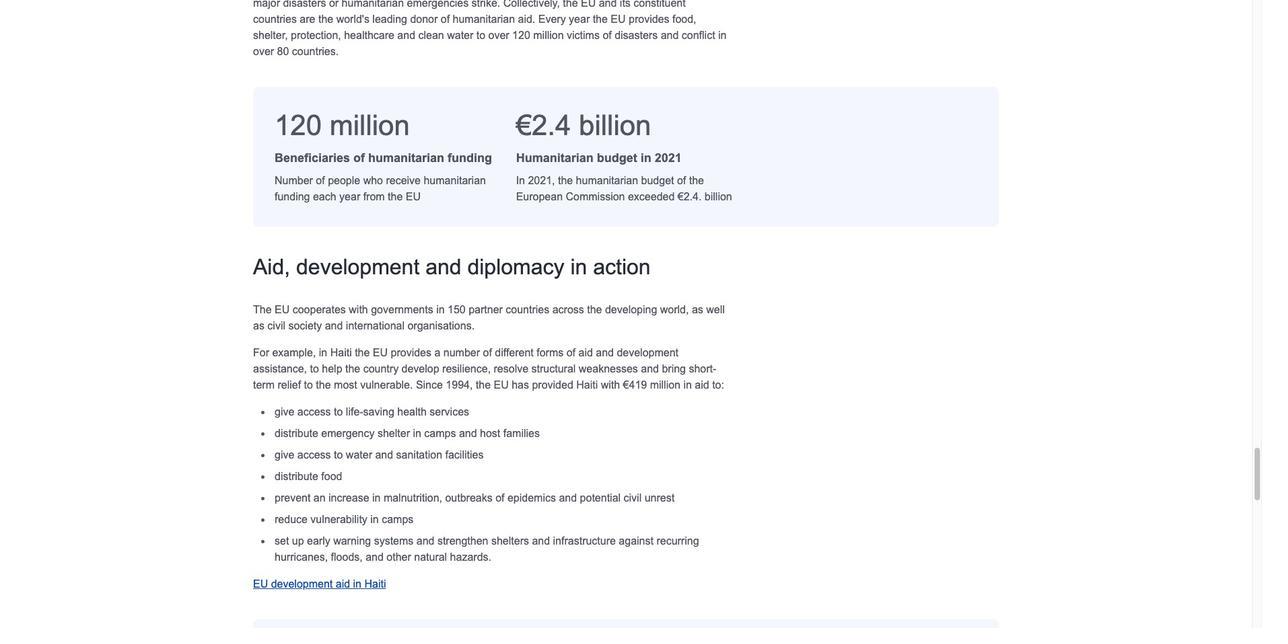 Task type: vqa. For each thing, say whether or not it's contained in the screenshot.
services at bottom
yes



Task type: locate. For each thing, give the bounding box(es) containing it.
0 vertical spatial billion
[[579, 110, 651, 141]]

life-
[[346, 407, 363, 418]]

cooperates
[[293, 304, 346, 316]]

0 vertical spatial give
[[275, 407, 294, 418]]

€2.4.
[[678, 191, 702, 203]]

budget inside in 2021, the humanitarian budget of the european commission exceeded €2.4. billion
[[641, 175, 674, 186]]

billion right €2.4.
[[705, 191, 732, 203]]

1 vertical spatial with
[[601, 380, 620, 391]]

and up €419
[[641, 363, 659, 375]]

early
[[307, 536, 330, 547]]

of right forms
[[567, 347, 576, 359]]

2 access from the top
[[297, 450, 331, 461]]

and down 'shelter'
[[375, 450, 393, 461]]

1 vertical spatial million
[[650, 380, 681, 391]]

1 distribute from the top
[[275, 428, 318, 440]]

give
[[275, 407, 294, 418], [275, 450, 294, 461]]

0 horizontal spatial million
[[330, 110, 410, 141]]

hazards.
[[450, 552, 491, 563]]

haiti up help on the left bottom
[[330, 347, 352, 359]]

natural
[[414, 552, 447, 563]]

0 horizontal spatial civil
[[267, 320, 285, 332]]

set
[[275, 536, 289, 547]]

the right "across"
[[587, 304, 602, 316]]

well
[[706, 304, 725, 316]]

and down cooperates
[[325, 320, 343, 332]]

access up distribute food
[[297, 450, 331, 461]]

1 horizontal spatial camps
[[424, 428, 456, 440]]

aid left to: on the bottom of the page
[[695, 380, 709, 391]]

and right shelters
[[532, 536, 550, 547]]

camps down services
[[424, 428, 456, 440]]

aid down floods,
[[336, 579, 350, 590]]

funding
[[448, 151, 492, 165], [275, 191, 310, 203]]

give access to water and sanitation facilities
[[275, 450, 484, 461]]

against
[[619, 536, 654, 547]]

term
[[253, 380, 275, 391]]

humanitarian budget in 2021
[[516, 151, 682, 165]]

1 vertical spatial haiti
[[576, 380, 598, 391]]

and up 150
[[426, 255, 461, 279]]

budget up in 2021, the humanitarian budget of the european commission exceeded €2.4. billion
[[597, 151, 637, 165]]

and left potential
[[559, 493, 577, 504]]

access down relief
[[297, 407, 331, 418]]

1 vertical spatial give
[[275, 450, 294, 461]]

in
[[516, 175, 525, 186]]

development up cooperates
[[296, 255, 420, 279]]

with up international
[[349, 304, 368, 316]]

water
[[346, 450, 372, 461]]

in left 2021 on the right top of the page
[[641, 151, 651, 165]]

give access to life-saving health services
[[275, 407, 469, 418]]

haiti down weaknesses
[[576, 380, 598, 391]]

as left well at the right of page
[[692, 304, 703, 316]]

million down bring
[[650, 380, 681, 391]]

aid
[[579, 347, 593, 359], [695, 380, 709, 391], [336, 579, 350, 590]]

1 vertical spatial development
[[617, 347, 679, 359]]

1 horizontal spatial budget
[[641, 175, 674, 186]]

1 vertical spatial funding
[[275, 191, 310, 203]]

budget up exceeded
[[641, 175, 674, 186]]

1 give from the top
[[275, 407, 294, 418]]

0 vertical spatial budget
[[597, 151, 637, 165]]

the right 2021,
[[558, 175, 573, 186]]

1 horizontal spatial million
[[650, 380, 681, 391]]

1 horizontal spatial aid
[[579, 347, 593, 359]]

eu inside the eu cooperates with governments in 150 partner countries across the developing world, as well as civil society and international organisations.
[[275, 304, 290, 316]]

0 horizontal spatial camps
[[382, 514, 414, 526]]

with
[[349, 304, 368, 316], [601, 380, 620, 391]]

0 horizontal spatial funding
[[275, 191, 310, 203]]

2 horizontal spatial aid
[[695, 380, 709, 391]]

distribute up prevent on the bottom of the page
[[275, 471, 318, 483]]

and up weaknesses
[[596, 347, 614, 359]]

in right increase on the left bottom of the page
[[372, 493, 381, 504]]

sanitation
[[396, 450, 442, 461]]

1 vertical spatial access
[[297, 450, 331, 461]]

0 horizontal spatial as
[[253, 320, 264, 332]]

to left help on the left bottom
[[310, 363, 319, 375]]

camps up systems
[[382, 514, 414, 526]]

€2.4
[[516, 110, 571, 141]]

potential
[[580, 493, 621, 504]]

of up €2.4.
[[677, 175, 686, 186]]

each
[[313, 191, 336, 203]]

billion inside in 2021, the humanitarian budget of the european commission exceeded €2.4. billion
[[705, 191, 732, 203]]

countries
[[506, 304, 549, 316]]

1 horizontal spatial haiti
[[364, 579, 386, 590]]

access
[[297, 407, 331, 418], [297, 450, 331, 461]]

humanitarian up commission
[[576, 175, 638, 186]]

0 vertical spatial development
[[296, 255, 420, 279]]

0 horizontal spatial with
[[349, 304, 368, 316]]

0 horizontal spatial billion
[[579, 110, 651, 141]]

2 vertical spatial development
[[271, 579, 333, 590]]

2 give from the top
[[275, 450, 294, 461]]

distribute for distribute emergency shelter in camps and host families
[[275, 428, 318, 440]]

haiti down systems
[[364, 579, 386, 590]]

help
[[322, 363, 342, 375]]

camps
[[424, 428, 456, 440], [382, 514, 414, 526]]

1 horizontal spatial civil
[[624, 493, 642, 504]]

a
[[434, 347, 440, 359]]

give down relief
[[275, 407, 294, 418]]

million inside for example, in haiti the eu provides a number of different forms of aid and development assistance, to help the country develop resilience, resolve structural weaknesses and bring short- term relief to the most vulnerable. since 1994, the eu has provided haiti with €419 million in aid to:
[[650, 380, 681, 391]]

in up organisations.
[[436, 304, 445, 316]]

the inside the number of people who receive humanitarian funding each year from the eu
[[388, 191, 403, 203]]

2 distribute from the top
[[275, 471, 318, 483]]

1 vertical spatial distribute
[[275, 471, 318, 483]]

the
[[558, 175, 573, 186], [689, 175, 704, 186], [388, 191, 403, 203], [587, 304, 602, 316], [355, 347, 370, 359], [345, 363, 360, 375], [316, 380, 331, 391], [476, 380, 491, 391]]

of up each
[[316, 175, 325, 186]]

an
[[314, 493, 326, 504]]

2021
[[655, 151, 682, 165]]

aid up weaknesses
[[579, 347, 593, 359]]

civil inside the eu cooperates with governments in 150 partner countries across the developing world, as well as civil society and international organisations.
[[267, 320, 285, 332]]

the down resilience,
[[476, 380, 491, 391]]

1 vertical spatial camps
[[382, 514, 414, 526]]

for example, in haiti the eu provides a number of different forms of aid and development assistance, to help the country develop resilience, resolve structural weaknesses and bring short- term relief to the most vulnerable. since 1994, the eu has provided haiti with €419 million in aid to:
[[253, 347, 724, 391]]

1 horizontal spatial billion
[[705, 191, 732, 203]]

civil down the
[[267, 320, 285, 332]]

to
[[310, 363, 319, 375], [304, 380, 313, 391], [334, 407, 343, 418], [334, 450, 343, 461]]

2 vertical spatial haiti
[[364, 579, 386, 590]]

number
[[443, 347, 480, 359]]

access for water
[[297, 450, 331, 461]]

most
[[334, 380, 357, 391]]

0 vertical spatial haiti
[[330, 347, 352, 359]]

in up sanitation
[[413, 428, 421, 440]]

0 horizontal spatial haiti
[[330, 347, 352, 359]]

humanitarian
[[516, 151, 593, 165]]

with down weaknesses
[[601, 380, 620, 391]]

in
[[641, 151, 651, 165], [570, 255, 587, 279], [436, 304, 445, 316], [319, 347, 327, 359], [684, 380, 692, 391], [413, 428, 421, 440], [372, 493, 381, 504], [370, 514, 379, 526], [353, 579, 361, 590]]

humanitarian right receive
[[424, 175, 486, 186]]

in down floods,
[[353, 579, 361, 590]]

in inside the eu cooperates with governments in 150 partner countries across the developing world, as well as civil society and international organisations.
[[436, 304, 445, 316]]

european
[[516, 191, 563, 203]]

and
[[426, 255, 461, 279], [325, 320, 343, 332], [596, 347, 614, 359], [641, 363, 659, 375], [459, 428, 477, 440], [375, 450, 393, 461], [559, 493, 577, 504], [417, 536, 434, 547], [532, 536, 550, 547], [366, 552, 384, 563]]

give up distribute food
[[275, 450, 294, 461]]

1 horizontal spatial funding
[[448, 151, 492, 165]]

eu
[[406, 191, 421, 203], [275, 304, 290, 316], [373, 347, 388, 359], [494, 380, 509, 391], [253, 579, 268, 590]]

with inside the eu cooperates with governments in 150 partner countries across the developing world, as well as civil society and international organisations.
[[349, 304, 368, 316]]

different
[[495, 347, 534, 359]]

structural
[[531, 363, 576, 375]]

civil left "unrest"
[[624, 493, 642, 504]]

0 vertical spatial with
[[349, 304, 368, 316]]

0 vertical spatial access
[[297, 407, 331, 418]]

people
[[328, 175, 360, 186]]

million up beneficiaries of humanitarian funding
[[330, 110, 410, 141]]

world,
[[660, 304, 689, 316]]

of right the number at left bottom
[[483, 347, 492, 359]]

distribute up distribute food
[[275, 428, 318, 440]]

development
[[296, 255, 420, 279], [617, 347, 679, 359], [271, 579, 333, 590]]

0 vertical spatial camps
[[424, 428, 456, 440]]

humanitarian
[[368, 151, 444, 165], [424, 175, 486, 186], [576, 175, 638, 186]]

1 vertical spatial billion
[[705, 191, 732, 203]]

the up "country"
[[355, 347, 370, 359]]

development down hurricanes, at the left of the page
[[271, 579, 333, 590]]

2 horizontal spatial haiti
[[576, 380, 598, 391]]

the down receive
[[388, 191, 403, 203]]

1 access from the top
[[297, 407, 331, 418]]

the up most at the left bottom
[[345, 363, 360, 375]]

0 horizontal spatial aid
[[336, 579, 350, 590]]

to right relief
[[304, 380, 313, 391]]

1 horizontal spatial with
[[601, 380, 620, 391]]

120
[[275, 110, 322, 141]]

humanitarian inside in 2021, the humanitarian budget of the european commission exceeded €2.4. billion
[[576, 175, 638, 186]]

billion up humanitarian budget in 2021
[[579, 110, 651, 141]]

0 vertical spatial distribute
[[275, 428, 318, 440]]

1994,
[[446, 380, 473, 391]]

relief
[[278, 380, 301, 391]]

1 vertical spatial budget
[[641, 175, 674, 186]]

0 vertical spatial civil
[[267, 320, 285, 332]]

€419
[[623, 380, 647, 391]]

as
[[692, 304, 703, 316], [253, 320, 264, 332]]

1 horizontal spatial as
[[692, 304, 703, 316]]

assistance,
[[253, 363, 307, 375]]

provides
[[391, 347, 431, 359]]

year
[[339, 191, 360, 203]]

to left life-
[[334, 407, 343, 418]]

as down the
[[253, 320, 264, 332]]

prevent
[[275, 493, 311, 504]]

of
[[353, 151, 365, 165], [316, 175, 325, 186], [677, 175, 686, 186], [483, 347, 492, 359], [567, 347, 576, 359], [496, 493, 505, 504]]

development up bring
[[617, 347, 679, 359]]

in 2021, the humanitarian budget of the european commission exceeded €2.4. billion
[[516, 175, 732, 203]]



Task type: describe. For each thing, give the bounding box(es) containing it.
example,
[[272, 347, 316, 359]]

has
[[512, 380, 529, 391]]

malnutrition,
[[384, 493, 442, 504]]

0 vertical spatial aid
[[579, 347, 593, 359]]

number of people who receive humanitarian funding each year from the eu
[[275, 175, 486, 203]]

development for eu development aid in haiti
[[271, 579, 333, 590]]

society
[[288, 320, 322, 332]]

eu development aid in haiti link
[[253, 579, 386, 590]]

the eu cooperates with governments in 150 partner countries across the developing world, as well as civil society and international organisations.
[[253, 304, 725, 332]]

development inside for example, in haiti the eu provides a number of different forms of aid and development assistance, to help the country develop resilience, resolve structural weaknesses and bring short- term relief to the most vulnerable. since 1994, the eu has provided haiti with €419 million in aid to:
[[617, 347, 679, 359]]

diplomacy
[[467, 255, 564, 279]]

health
[[397, 407, 427, 418]]

partner
[[469, 304, 503, 316]]

in up help on the left bottom
[[319, 347, 327, 359]]

and left other
[[366, 552, 384, 563]]

eu inside the number of people who receive humanitarian funding each year from the eu
[[406, 191, 421, 203]]

other
[[387, 552, 411, 563]]

emergency
[[321, 428, 375, 440]]

commission
[[566, 191, 625, 203]]

families
[[503, 428, 540, 440]]

to:
[[712, 380, 724, 391]]

recurring
[[657, 536, 699, 547]]

shelter
[[378, 428, 410, 440]]

of right outbreaks
[[496, 493, 505, 504]]

with inside for example, in haiti the eu provides a number of different forms of aid and development assistance, to help the country develop resilience, resolve structural weaknesses and bring short- term relief to the most vulnerable. since 1994, the eu has provided haiti with €419 million in aid to:
[[601, 380, 620, 391]]

from
[[363, 191, 385, 203]]

development for aid, development and diplomacy in action
[[296, 255, 420, 279]]

facilities
[[445, 450, 484, 461]]

the up €2.4.
[[689, 175, 704, 186]]

outbreaks
[[445, 493, 493, 504]]

1 vertical spatial civil
[[624, 493, 642, 504]]

and up the facilities at left bottom
[[459, 428, 477, 440]]

resolve
[[494, 363, 528, 375]]

country
[[363, 363, 399, 375]]

strengthen
[[437, 536, 488, 547]]

humanitarian inside the number of people who receive humanitarian funding each year from the eu
[[424, 175, 486, 186]]

120 million
[[275, 110, 410, 141]]

2 vertical spatial aid
[[336, 579, 350, 590]]

international
[[346, 320, 405, 332]]

bring
[[662, 363, 686, 375]]

0 vertical spatial funding
[[448, 151, 492, 165]]

short-
[[689, 363, 716, 375]]

number
[[275, 175, 313, 186]]

give for give access to life-saving health services
[[275, 407, 294, 418]]

aid, development and diplomacy in action
[[253, 255, 651, 279]]

of inside the number of people who receive humanitarian funding each year from the eu
[[316, 175, 325, 186]]

action
[[593, 255, 651, 279]]

unrest
[[645, 493, 675, 504]]

150
[[448, 304, 466, 316]]

resilience,
[[442, 363, 491, 375]]

give for give access to water and sanitation facilities
[[275, 450, 294, 461]]

0 vertical spatial million
[[330, 110, 410, 141]]

prevent an increase in malnutrition, outbreaks of epidemics and potential civil unrest
[[275, 493, 675, 504]]

governments
[[371, 304, 433, 316]]

humanitarian up receive
[[368, 151, 444, 165]]

0 horizontal spatial budget
[[597, 151, 637, 165]]

vulnerability
[[311, 514, 367, 526]]

reduce
[[275, 514, 308, 526]]

organisations.
[[408, 320, 475, 332]]

since
[[416, 380, 443, 391]]

developing
[[605, 304, 657, 316]]

and up natural
[[417, 536, 434, 547]]

2021,
[[528, 175, 555, 186]]

vulnerable.
[[360, 380, 413, 391]]

to left water
[[334, 450, 343, 461]]

for
[[253, 347, 269, 359]]

forms
[[537, 347, 564, 359]]

epidemics
[[508, 493, 556, 504]]

across
[[552, 304, 584, 316]]

exceeded
[[628, 191, 675, 203]]

up
[[292, 536, 304, 547]]

reduce vulnerability in camps
[[275, 514, 414, 526]]

and inside the eu cooperates with governments in 150 partner countries across the developing world, as well as civil society and international organisations.
[[325, 320, 343, 332]]

the inside the eu cooperates with governments in 150 partner countries across the developing world, as well as civil society and international organisations.
[[587, 304, 602, 316]]

€2.4 billion
[[516, 110, 651, 141]]

the down help on the left bottom
[[316, 380, 331, 391]]

0 vertical spatial as
[[692, 304, 703, 316]]

develop
[[402, 363, 439, 375]]

of inside in 2021, the humanitarian budget of the european commission exceeded €2.4. billion
[[677, 175, 686, 186]]

distribute food
[[275, 471, 342, 483]]

1 vertical spatial aid
[[695, 380, 709, 391]]

beneficiaries of humanitarian funding
[[275, 151, 492, 165]]

in down bring
[[684, 380, 692, 391]]

warning
[[333, 536, 371, 547]]

funding inside the number of people who receive humanitarian funding each year from the eu
[[275, 191, 310, 203]]

in left the action
[[570, 255, 587, 279]]

distribute for distribute food
[[275, 471, 318, 483]]

saving
[[363, 407, 394, 418]]

in up systems
[[370, 514, 379, 526]]

the
[[253, 304, 272, 316]]

host
[[480, 428, 500, 440]]

eu development aid in haiti
[[253, 579, 386, 590]]

receive
[[386, 175, 421, 186]]

hurricanes,
[[275, 552, 328, 563]]

increase
[[329, 493, 369, 504]]

infrastructure
[[553, 536, 616, 547]]

who
[[363, 175, 383, 186]]

set up early warning systems and strengthen shelters and infrastructure against recurring hurricanes, floods, and other natural hazards.
[[275, 536, 699, 563]]

floods,
[[331, 552, 363, 563]]

1 vertical spatial as
[[253, 320, 264, 332]]

weaknesses
[[579, 363, 638, 375]]

of up who
[[353, 151, 365, 165]]

access for life-
[[297, 407, 331, 418]]

shelters
[[491, 536, 529, 547]]

provided
[[532, 380, 573, 391]]



